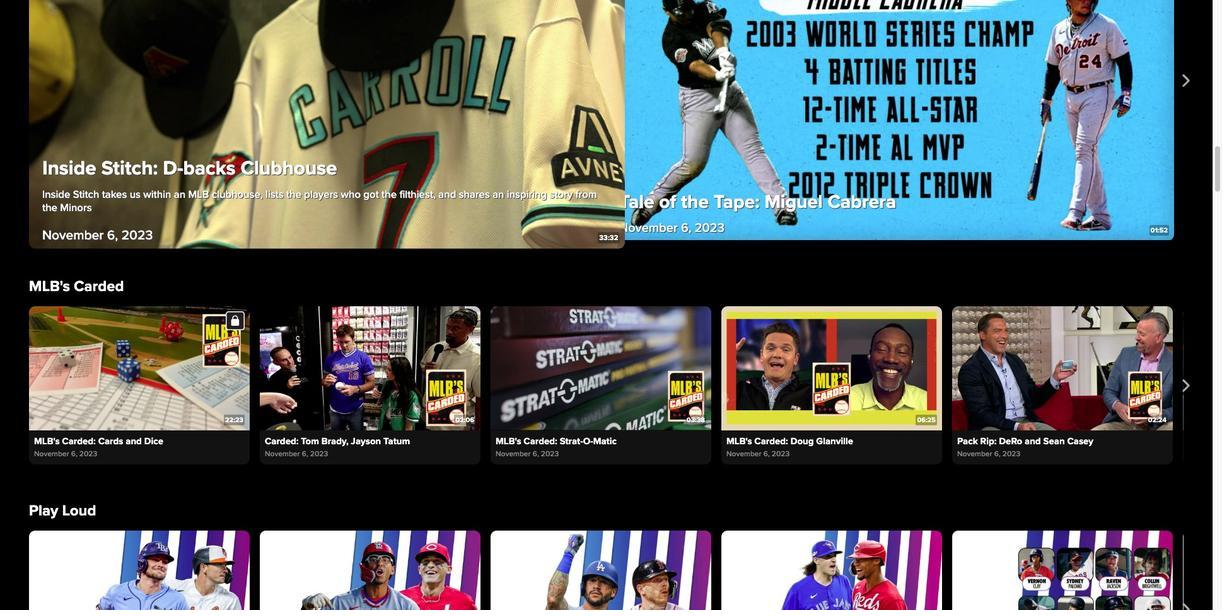 Task type: locate. For each thing, give the bounding box(es) containing it.
the right the of
[[681, 190, 709, 213]]

backs
[[183, 156, 236, 180], [176, 190, 226, 213]]

0 vertical spatial stitch:
[[101, 156, 158, 180]]

carded: for mlb's carded: doug glanville
[[754, 436, 788, 447]]

4 carded: from the left
[[754, 436, 788, 447]]

6, inside pack rip: dero and sean casey november 6, 2023
[[994, 450, 1001, 459]]

and inside mlb's carded: cards and dice november 6, 2023
[[126, 436, 142, 447]]

stitch: for 2023
[[98, 190, 152, 213]]

minors
[[60, 201, 92, 214]]

shares
[[459, 187, 490, 201]]

tale
[[619, 190, 654, 213]]

pack rip: dero and sean casey image
[[952, 307, 1173, 431]]

and inside pack rip: dero and sean casey november 6, 2023
[[1025, 436, 1041, 447]]

2 an from the left
[[493, 187, 504, 201]]

o-
[[583, 436, 593, 447]]

0 horizontal spatial 33:32
[[572, 226, 590, 234]]

carded: inside mlb's carded: strat-o-matic november 6, 2023
[[524, 436, 557, 447]]

got
[[363, 187, 379, 201]]

carded
[[74, 278, 124, 296]]

mlb's carded: strat-o-matic november 6, 2023
[[496, 436, 617, 459]]

d-
[[163, 156, 183, 180], [157, 190, 176, 213]]

1 vertical spatial stitch:
[[98, 190, 152, 213]]

1 horizontal spatial an
[[493, 187, 504, 201]]

carded: left strat-
[[524, 436, 557, 447]]

us
[[130, 187, 141, 201]]

1 vertical spatial clubhouse
[[231, 190, 323, 213]]

2 horizontal spatial and
[[1025, 436, 1041, 447]]

an right the shares
[[493, 187, 504, 201]]

1 carded: from the left
[[62, 436, 96, 447]]

tale of the tape: miguel cabrera
[[619, 190, 896, 213]]

mlb's for mlb's carded: doug glanville november 6, 2023
[[727, 436, 752, 447]]

stitch:
[[101, 156, 158, 180], [98, 190, 152, 213]]

06:25
[[917, 416, 936, 424]]

play loud: dodgers at red sox image
[[491, 531, 711, 610]]

an left the mlb
[[174, 187, 185, 201]]

november
[[42, 220, 100, 235], [619, 220, 678, 235], [42, 227, 104, 243], [34, 450, 69, 459], [265, 450, 300, 459], [496, 450, 531, 459], [727, 450, 762, 459], [957, 450, 992, 459]]

inside stitch: d-backs clubhouse image
[[29, 0, 597, 240], [29, 0, 625, 248]]

play loud: blue jays at reds image
[[721, 531, 942, 610]]

1 vertical spatial backs
[[176, 190, 226, 213]]

mlb's inside mlb's carded: cards and dice november 6, 2023
[[34, 436, 60, 447]]

33:32
[[572, 226, 590, 234], [599, 233, 618, 242]]

backs right within
[[176, 190, 226, 213]]

3 carded: from the left
[[524, 436, 557, 447]]

0 vertical spatial inside stitch: d-backs clubhouse
[[42, 156, 337, 180]]

0 vertical spatial clubhouse
[[241, 156, 337, 180]]

of
[[659, 190, 676, 213]]

the
[[286, 187, 301, 201], [382, 187, 397, 201], [681, 190, 709, 213], [42, 201, 57, 214]]

0 horizontal spatial and
[[126, 436, 142, 447]]

story
[[550, 187, 573, 201]]

backs for takes
[[183, 156, 236, 180]]

mlb's inside mlb's carded: doug glanville november 6, 2023
[[727, 436, 752, 447]]

inside left takes
[[42, 190, 93, 213]]

d- right us
[[157, 190, 176, 213]]

carded: inside mlb's carded: doug glanville november 6, 2023
[[754, 436, 788, 447]]

and left dice
[[126, 436, 142, 447]]

november 6, 2023
[[42, 220, 147, 235], [619, 220, 725, 235], [42, 227, 153, 243]]

2023 inside the carded: tom brady, jayson tatum november 6, 2023
[[310, 450, 328, 459]]

mlb's for mlb's carded: cards and dice november 6, 2023
[[34, 436, 60, 447]]

clubhouse for 2023
[[231, 190, 323, 213]]

carded: left cards
[[62, 436, 96, 447]]

mlb's
[[29, 278, 70, 296], [34, 436, 60, 447], [496, 436, 521, 447], [727, 436, 752, 447]]

2023 inside pack rip: dero and sean casey november 6, 2023
[[1003, 450, 1020, 459]]

an
[[174, 187, 185, 201], [493, 187, 504, 201]]

and left sean
[[1025, 436, 1041, 447]]

lists
[[266, 187, 284, 201]]

and left the shares
[[439, 187, 456, 201]]

mlb's for mlb's carded: strat-o-matic november 6, 2023
[[496, 436, 521, 447]]

inside left the stitch
[[42, 187, 70, 201]]

carded: an epic strat battle image
[[1183, 307, 1222, 431]]

carded: inside mlb's carded: cards and dice november 6, 2023
[[62, 436, 96, 447]]

and for mlb's carded: cards and dice
[[126, 436, 142, 447]]

backs up the mlb
[[183, 156, 236, 180]]

carded:
[[62, 436, 96, 447], [265, 436, 299, 447], [524, 436, 557, 447], [754, 436, 788, 447]]

carded: for mlb's carded: cards and dice
[[62, 436, 96, 447]]

mlb's carded
[[29, 278, 124, 296]]

november 6, 2023 for of
[[619, 220, 725, 235]]

6,
[[103, 220, 114, 235], [681, 220, 692, 235], [107, 227, 118, 243], [71, 450, 77, 459], [302, 450, 308, 459], [533, 450, 539, 459], [764, 450, 770, 459], [994, 450, 1001, 459]]

mlb
[[188, 187, 209, 201]]

inside inside the inside stitch takes us within an mlb clubhouse, lists the players who got the filthiest, and shares an inspiring story from the minors
[[42, 187, 70, 201]]

carded: tom brady, jayson tatum november 6, 2023
[[265, 436, 410, 459]]

carded: tom brady, jayson tatum image
[[260, 307, 481, 431]]

who
[[341, 187, 361, 201]]

1 vertical spatial inside stitch: d-backs clubhouse
[[42, 190, 323, 213]]

carded: left tom
[[265, 436, 299, 447]]

22:23
[[225, 416, 243, 424]]

mlb's carded: doug glanville image
[[721, 307, 942, 431]]

2 carded: from the left
[[265, 436, 299, 447]]

pack rip: dero and sean casey november 6, 2023
[[957, 436, 1094, 459]]

1 horizontal spatial and
[[439, 187, 456, 201]]

1 an from the left
[[174, 187, 185, 201]]

carded: left doug
[[754, 436, 788, 447]]

mlb's inside mlb's carded: strat-o-matic november 6, 2023
[[496, 436, 521, 447]]

0 vertical spatial backs
[[183, 156, 236, 180]]

03:38
[[687, 416, 705, 424]]

stitch: right minors
[[98, 190, 152, 213]]

mlb's carded: doug glanville november 6, 2023
[[727, 436, 853, 459]]

november inside mlb's carded: doug glanville november 6, 2023
[[727, 450, 762, 459]]

the left minors
[[42, 201, 57, 214]]

stitch
[[73, 187, 99, 201]]

inside up the stitch
[[42, 156, 96, 180]]

casey
[[1067, 436, 1094, 447]]

tape:
[[714, 190, 760, 213]]

stitch: up us
[[101, 156, 158, 180]]

dero
[[999, 436, 1022, 447]]

0 vertical spatial d-
[[163, 156, 183, 180]]

1 vertical spatial d-
[[157, 190, 176, 213]]

inspiring
[[507, 187, 547, 201]]

2023
[[117, 220, 147, 235], [695, 220, 725, 235], [122, 227, 153, 243], [79, 450, 97, 459], [310, 450, 328, 459], [541, 450, 559, 459], [772, 450, 790, 459], [1003, 450, 1020, 459]]

mlb's for mlb's carded
[[29, 278, 70, 296]]

play loud: cardinals at reds image
[[260, 531, 481, 610]]

inside
[[42, 156, 96, 180], [42, 187, 70, 201], [42, 190, 93, 213]]

inside stitch: d-backs clubhouse for 2023
[[42, 190, 323, 213]]

inside stitch: d-backs clubhouse
[[42, 156, 337, 180], [42, 190, 323, 213]]

november inside pack rip: dero and sean casey november 6, 2023
[[957, 450, 992, 459]]

1 horizontal spatial 33:32
[[599, 233, 618, 242]]

and
[[439, 187, 456, 201], [126, 436, 142, 447], [1025, 436, 1041, 447]]

matic
[[593, 436, 617, 447]]

clubhouse
[[241, 156, 337, 180], [231, 190, 323, 213]]

jayson
[[351, 436, 381, 447]]

d- up within
[[163, 156, 183, 180]]

within
[[143, 187, 171, 201]]

glanville
[[816, 436, 853, 447]]

0 horizontal spatial an
[[174, 187, 185, 201]]



Task type: describe. For each thing, give the bounding box(es) containing it.
play loud: rbi world series image
[[952, 531, 1173, 610]]

33:32 for november 6, 2023
[[572, 226, 590, 234]]

mlb's carded: cards and dice image
[[29, 307, 250, 431]]

inside for november
[[42, 190, 93, 213]]

and inside the inside stitch takes us within an mlb clubhouse, lists the players who got the filthiest, and shares an inspiring story from the minors
[[439, 187, 456, 201]]

6, inside mlb's carded: strat-o-matic november 6, 2023
[[533, 450, 539, 459]]

takes
[[102, 187, 127, 201]]

november inside mlb's carded: cards and dice november 6, 2023
[[34, 450, 69, 459]]

play loud: rays at orioles image
[[29, 531, 250, 610]]

the right lists
[[286, 187, 301, 201]]

carded: inside the carded: tom brady, jayson tatum november 6, 2023
[[265, 436, 299, 447]]

2023 inside mlb's carded: doug glanville november 6, 2023
[[772, 450, 790, 459]]

november inside mlb's carded: strat-o-matic november 6, 2023
[[496, 450, 531, 459]]

cards
[[98, 436, 123, 447]]

tatum
[[383, 436, 410, 447]]

02:06
[[456, 416, 474, 424]]

november 6, 2023 for stitch:
[[42, 220, 147, 235]]

d- for takes
[[163, 156, 183, 180]]

inside stitch: d-backs clubhouse for takes
[[42, 156, 337, 180]]

clubhouse for takes
[[241, 156, 337, 180]]

6, inside the carded: tom brady, jayson tatum november 6, 2023
[[302, 450, 308, 459]]

6, inside mlb's carded: cards and dice november 6, 2023
[[71, 450, 77, 459]]

6, inside mlb's carded: doug glanville november 6, 2023
[[764, 450, 770, 459]]

tom
[[301, 436, 319, 447]]

backs for 2023
[[176, 190, 226, 213]]

pack
[[957, 436, 978, 447]]

cabrera
[[828, 190, 896, 213]]

inside stitch: d-backs clubhouse image for takes
[[29, 0, 625, 248]]

inside stitch takes us within an mlb clubhouse, lists the players who got the filthiest, and shares an inspiring story from the minors
[[42, 187, 597, 214]]

november inside the carded: tom brady, jayson tatum november 6, 2023
[[265, 450, 300, 459]]

and for pack rip: dero and sean casey
[[1025, 436, 1041, 447]]

doug
[[791, 436, 814, 447]]

2023 inside mlb's carded: cards and dice november 6, 2023
[[79, 450, 97, 459]]

miguel
[[765, 190, 823, 213]]

sean
[[1043, 436, 1065, 447]]

mlb's carded: strat-o-matic image
[[491, 307, 711, 431]]

play loud
[[29, 502, 96, 520]]

the right got
[[382, 187, 397, 201]]

rip:
[[980, 436, 997, 447]]

01:52
[[1151, 226, 1168, 234]]

from
[[575, 187, 597, 201]]

02:24
[[1148, 416, 1167, 424]]

filthiest,
[[399, 187, 436, 201]]

d- for 2023
[[157, 190, 176, 213]]

2023 inside mlb's carded: strat-o-matic november 6, 2023
[[541, 450, 559, 459]]

inside stitch: d-backs clubhouse image for 2023
[[29, 0, 597, 240]]

33:32 for inside stitch takes us within an mlb clubhouse, lists the players who got the filthiest, and shares an inspiring story from the minors
[[599, 233, 618, 242]]

carded: for mlb's carded: strat-o-matic
[[524, 436, 557, 447]]

loud
[[62, 502, 96, 520]]

players
[[304, 187, 338, 201]]

strat-
[[560, 436, 583, 447]]

stitch: for takes
[[101, 156, 158, 180]]

inside for inside
[[42, 156, 96, 180]]

clubhouse,
[[212, 187, 263, 201]]

brady,
[[321, 436, 349, 447]]

mlb's carded: cards and dice november 6, 2023
[[34, 436, 163, 459]]

tale of the tape: miguel cabrera image
[[607, 0, 1174, 240]]

play
[[29, 502, 58, 520]]

dice
[[144, 436, 163, 447]]



Task type: vqa. For each thing, say whether or not it's contained in the screenshot.
Carded: Tom Brady, Jayson Tatum image
yes



